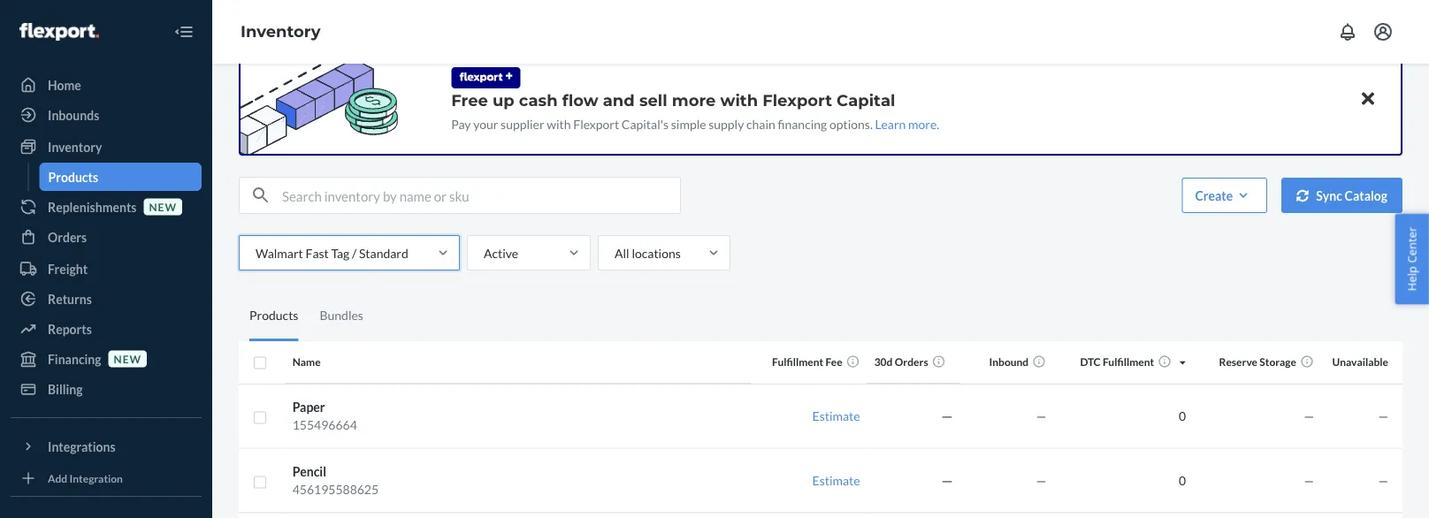 Task type: locate. For each thing, give the bounding box(es) containing it.
1 horizontal spatial products
[[250, 307, 299, 323]]

with down cash
[[547, 116, 571, 131]]

1 ― from the top
[[941, 408, 954, 423]]

2 estimate from the top
[[813, 473, 861, 488]]

2 square image from the top
[[253, 475, 267, 489]]

inventory link
[[241, 22, 321, 41], [11, 133, 202, 161]]

2 ― from the top
[[941, 473, 954, 488]]

0 vertical spatial with
[[721, 90, 758, 109]]

1 vertical spatial inventory
[[48, 139, 102, 154]]

close image
[[1363, 88, 1375, 109]]

help center button
[[1396, 214, 1430, 305]]

/
[[352, 245, 357, 260]]

0 vertical spatial orders
[[48, 230, 87, 245]]

30d
[[875, 355, 893, 368]]

sync
[[1317, 188, 1343, 203]]

options.
[[830, 116, 873, 131]]

― for 155496664
[[941, 408, 954, 423]]

more
[[672, 90, 716, 109], [909, 116, 937, 131]]

storage
[[1260, 355, 1297, 368]]

1 vertical spatial estimate link
[[813, 473, 861, 488]]

—
[[1037, 408, 1047, 423], [1305, 408, 1315, 423], [1379, 408, 1389, 423], [1037, 473, 1047, 488], [1305, 473, 1315, 488], [1379, 473, 1389, 488]]

add integration link
[[11, 468, 202, 489]]

estimate
[[813, 408, 861, 423], [813, 473, 861, 488]]

flexport up financing
[[763, 90, 833, 109]]

1 vertical spatial new
[[114, 353, 142, 365]]

1 horizontal spatial flexport
[[763, 90, 833, 109]]

0 vertical spatial square image
[[253, 356, 267, 370]]

sync alt image
[[1297, 189, 1310, 202]]

0 vertical spatial estimate
[[813, 408, 861, 423]]

0 horizontal spatial flexport
[[574, 116, 620, 131]]

fulfillment right dtc
[[1103, 355, 1155, 368]]

orders up freight
[[48, 230, 87, 245]]

0 vertical spatial estimate link
[[813, 408, 861, 423]]

2 estimate link from the top
[[813, 473, 861, 488]]

0 horizontal spatial inventory
[[48, 139, 102, 154]]

reserve
[[1220, 355, 1258, 368]]

open account menu image
[[1373, 21, 1395, 42]]

inbound
[[990, 355, 1029, 368]]

inventory
[[241, 22, 321, 41], [48, 139, 102, 154]]

orders
[[48, 230, 87, 245], [895, 355, 929, 368]]

fulfillment fee
[[772, 355, 843, 368]]

square image
[[253, 411, 267, 425]]

new down reports link
[[114, 353, 142, 365]]

free
[[452, 90, 488, 109]]

your
[[474, 116, 499, 131]]

sell
[[640, 90, 668, 109]]

1 0 from the top
[[1180, 408, 1187, 423]]

name
[[293, 355, 321, 368]]

0 horizontal spatial orders
[[48, 230, 87, 245]]

0 vertical spatial 0
[[1180, 408, 1187, 423]]

1 vertical spatial 0
[[1180, 473, 1187, 488]]

estimate link
[[813, 408, 861, 423], [813, 473, 861, 488]]

1 vertical spatial inventory link
[[11, 133, 202, 161]]

fulfillment
[[772, 355, 824, 368], [1103, 355, 1155, 368]]

learn more link
[[876, 116, 937, 131]]

―
[[941, 408, 954, 423], [941, 473, 954, 488]]

more right "learn"
[[909, 116, 937, 131]]

paper
[[293, 400, 325, 415]]

0 horizontal spatial more
[[672, 90, 716, 109]]

1 horizontal spatial with
[[721, 90, 758, 109]]

dtc fulfillment
[[1081, 355, 1155, 368]]

products up name on the left bottom of the page
[[250, 307, 299, 323]]

1 vertical spatial estimate
[[813, 473, 861, 488]]

0 vertical spatial ―
[[941, 408, 954, 423]]

integrations
[[48, 439, 116, 454]]

new
[[149, 200, 177, 213], [114, 353, 142, 365]]

1 vertical spatial more
[[909, 116, 937, 131]]

new for replenishments
[[149, 200, 177, 213]]

flexport logo image
[[19, 23, 99, 41]]

learn
[[876, 116, 906, 131]]

orders link
[[11, 223, 202, 251]]

inbounds
[[48, 108, 99, 123]]

flexport
[[763, 90, 833, 109], [574, 116, 620, 131]]

up
[[493, 90, 515, 109]]

0 horizontal spatial fulfillment
[[772, 355, 824, 368]]

open notifications image
[[1338, 21, 1359, 42]]

products up replenishments
[[48, 169, 98, 184]]

square image left name on the left bottom of the page
[[253, 356, 267, 370]]

fulfillment left fee on the right bottom
[[772, 355, 824, 368]]

1 fulfillment from the left
[[772, 355, 824, 368]]

1 horizontal spatial fulfillment
[[1103, 355, 1155, 368]]

catalog
[[1345, 188, 1388, 203]]

1 square image from the top
[[253, 356, 267, 370]]

with up supply on the top of page
[[721, 90, 758, 109]]

1 horizontal spatial new
[[149, 200, 177, 213]]

fast
[[306, 245, 329, 260]]

more up simple
[[672, 90, 716, 109]]

returns link
[[11, 285, 202, 313]]

reports
[[48, 322, 92, 337]]

flow
[[562, 90, 599, 109]]

1 estimate link from the top
[[813, 408, 861, 423]]

0 vertical spatial inventory link
[[241, 22, 321, 41]]

new down products link
[[149, 200, 177, 213]]

standard
[[359, 245, 409, 260]]

0 horizontal spatial products
[[48, 169, 98, 184]]

bundles
[[320, 307, 364, 323]]

with
[[721, 90, 758, 109], [547, 116, 571, 131]]

1 vertical spatial square image
[[253, 475, 267, 489]]

billing link
[[11, 375, 202, 403]]

pencil 456195588625
[[293, 464, 379, 497]]

2 fulfillment from the left
[[1103, 355, 1155, 368]]

square image left pencil
[[253, 475, 267, 489]]

sync catalog
[[1317, 188, 1388, 203]]

0 horizontal spatial with
[[547, 116, 571, 131]]

1 horizontal spatial orders
[[895, 355, 929, 368]]

1 vertical spatial orders
[[895, 355, 929, 368]]

0 vertical spatial inventory
[[241, 22, 321, 41]]

inbounds link
[[11, 101, 202, 129]]

square image
[[253, 356, 267, 370], [253, 475, 267, 489]]

1 estimate from the top
[[813, 408, 861, 423]]

2 0 from the top
[[1180, 473, 1187, 488]]

create
[[1196, 188, 1234, 203]]

1 vertical spatial ―
[[941, 473, 954, 488]]

capital's
[[622, 116, 669, 131]]

walmart
[[256, 245, 303, 260]]

0
[[1180, 408, 1187, 423], [1180, 473, 1187, 488]]

flexport down flow
[[574, 116, 620, 131]]

tag
[[331, 245, 350, 260]]

orders right 30d
[[895, 355, 929, 368]]

square image for ―
[[253, 475, 267, 489]]

0 vertical spatial more
[[672, 90, 716, 109]]

help
[[1405, 266, 1421, 291]]

add
[[48, 472, 67, 485]]

all
[[615, 245, 630, 260]]

estimate for 456195588625
[[813, 473, 861, 488]]

1 vertical spatial with
[[547, 116, 571, 131]]

0 horizontal spatial new
[[114, 353, 142, 365]]

0 vertical spatial new
[[149, 200, 177, 213]]

products
[[48, 169, 98, 184], [250, 307, 299, 323]]

free up cash flow and sell more with flexport capital pay your supplier with flexport capital's simple supply chain financing options. learn more .
[[452, 90, 940, 131]]

1 horizontal spatial inventory link
[[241, 22, 321, 41]]

pay
[[452, 116, 471, 131]]



Task type: describe. For each thing, give the bounding box(es) containing it.
sync catalog button
[[1282, 177, 1403, 213]]

estimate link for 155496664
[[813, 408, 861, 423]]

help center
[[1405, 227, 1421, 291]]

freight
[[48, 261, 88, 277]]

1 vertical spatial products
[[250, 307, 299, 323]]

0 horizontal spatial inventory link
[[11, 133, 202, 161]]

― for 456195588625
[[941, 473, 954, 488]]

.
[[937, 116, 940, 131]]

reserve storage
[[1220, 355, 1297, 368]]

locations
[[632, 245, 681, 260]]

estimate for 155496664
[[813, 408, 861, 423]]

dtc
[[1081, 355, 1101, 368]]

integration
[[69, 472, 123, 485]]

Search inventory by name or sku text field
[[282, 177, 680, 213]]

0 for 155496664
[[1180, 408, 1187, 423]]

square image for 30d orders
[[253, 356, 267, 370]]

billing
[[48, 382, 83, 397]]

close navigation image
[[173, 21, 195, 42]]

supply
[[709, 116, 744, 131]]

0 for 456195588625
[[1180, 473, 1187, 488]]

estimate link for 456195588625
[[813, 473, 861, 488]]

and
[[603, 90, 635, 109]]

supplier
[[501, 116, 545, 131]]

0 vertical spatial flexport
[[763, 90, 833, 109]]

0 vertical spatial products
[[48, 169, 98, 184]]

155496664
[[293, 417, 357, 432]]

orders inside orders 'link'
[[48, 230, 87, 245]]

walmart fast tag / standard
[[256, 245, 409, 260]]

returns
[[48, 292, 92, 307]]

1 horizontal spatial more
[[909, 116, 937, 131]]

home
[[48, 77, 81, 92]]

reports link
[[11, 315, 202, 343]]

30d orders
[[875, 355, 929, 368]]

new for financing
[[114, 353, 142, 365]]

unavailable
[[1333, 355, 1389, 368]]

456195588625
[[293, 482, 379, 497]]

all locations
[[615, 245, 681, 260]]

1 horizontal spatial inventory
[[241, 22, 321, 41]]

chain
[[747, 116, 776, 131]]

fee
[[826, 355, 843, 368]]

replenishments
[[48, 200, 137, 215]]

pencil
[[293, 464, 326, 479]]

integrations button
[[11, 433, 202, 461]]

add integration
[[48, 472, 123, 485]]

paper 155496664
[[293, 400, 357, 432]]

simple
[[671, 116, 707, 131]]

freight link
[[11, 255, 202, 283]]

capital
[[837, 90, 896, 109]]

cash
[[519, 90, 558, 109]]

active
[[484, 245, 519, 260]]

home link
[[11, 71, 202, 99]]

center
[[1405, 227, 1421, 263]]

financing
[[778, 116, 828, 131]]

financing
[[48, 352, 101, 367]]

1 vertical spatial flexport
[[574, 116, 620, 131]]

create button
[[1183, 177, 1268, 213]]

products link
[[39, 163, 202, 191]]



Task type: vqa. For each thing, say whether or not it's contained in the screenshot.
INVENTORY link to the left
yes



